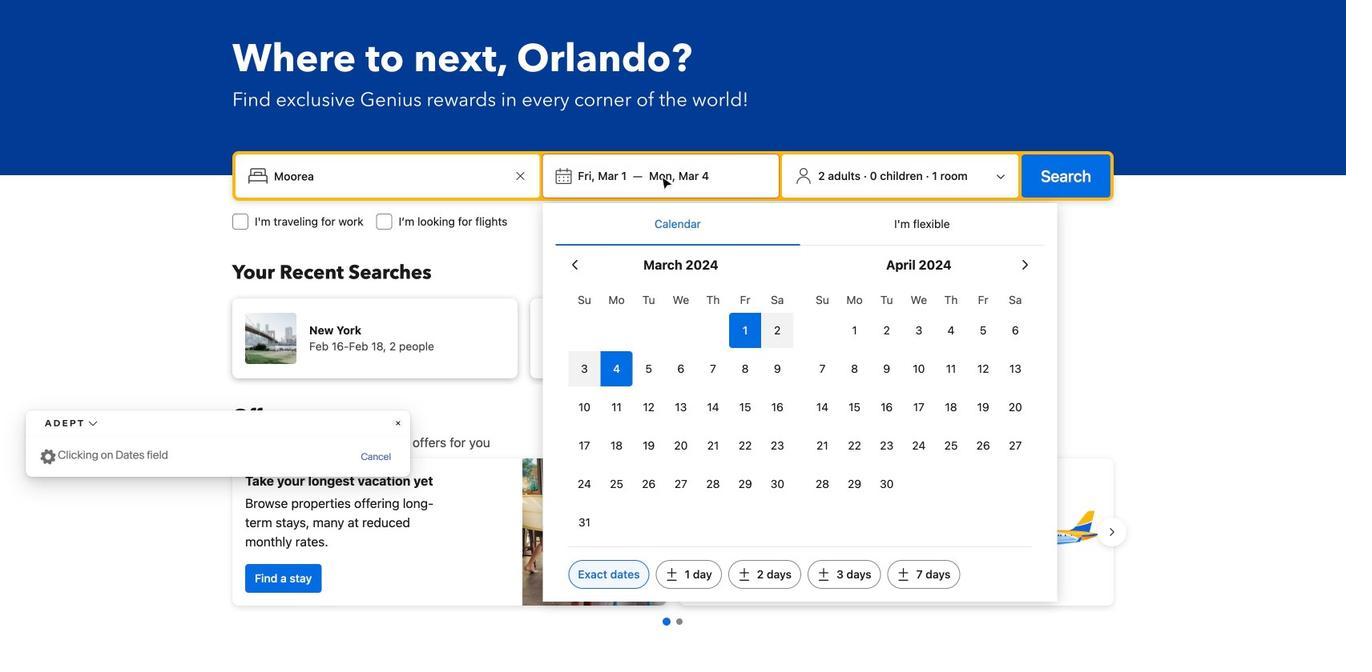 Task type: locate. For each thing, give the bounding box(es) containing it.
18 March 2024 checkbox
[[601, 429, 633, 464]]

15 March 2024 checkbox
[[729, 390, 761, 425]]

13 April 2024 checkbox
[[999, 352, 1031, 387]]

26 March 2024 checkbox
[[633, 467, 665, 502]]

1 grid from the left
[[568, 284, 793, 541]]

3 April 2024 checkbox
[[903, 313, 935, 349]]

cell
[[729, 310, 761, 349], [761, 310, 793, 349], [568, 349, 601, 387], [601, 349, 633, 387]]

3 March 2024 checkbox
[[568, 352, 601, 387]]

11 April 2024 checkbox
[[935, 352, 967, 387]]

fly away to your dream vacation image
[[989, 477, 1101, 589]]

2 March 2024 checkbox
[[761, 313, 793, 349]]

17 March 2024 checkbox
[[568, 429, 601, 464]]

progress bar
[[663, 619, 683, 627]]

30 April 2024 checkbox
[[871, 467, 903, 502]]

cell up 10 march 2024 checkbox
[[568, 349, 601, 387]]

14 April 2024 checkbox
[[806, 390, 838, 425]]

20 March 2024 checkbox
[[665, 429, 697, 464]]

grid
[[568, 284, 793, 541], [806, 284, 1031, 502]]

22 March 2024 checkbox
[[729, 429, 761, 464]]

take your longest vacation yet image
[[522, 459, 667, 607]]

0 horizontal spatial grid
[[568, 284, 793, 541]]

16 March 2024 checkbox
[[761, 390, 793, 425]]

13 March 2024 checkbox
[[665, 390, 697, 425]]

10 April 2024 checkbox
[[903, 352, 935, 387]]

27 March 2024 checkbox
[[665, 467, 697, 502]]

tab list
[[556, 204, 1044, 247]]

7 April 2024 checkbox
[[806, 352, 838, 387]]

14 March 2024 checkbox
[[697, 390, 729, 425]]

cell up 8 march 2024 checkbox
[[729, 310, 761, 349]]

1 horizontal spatial grid
[[806, 284, 1031, 502]]

26 April 2024 checkbox
[[967, 429, 999, 464]]

27 April 2024 checkbox
[[999, 429, 1031, 464]]

21 March 2024 checkbox
[[697, 429, 729, 464]]

5 April 2024 checkbox
[[967, 313, 999, 349]]

6 March 2024 checkbox
[[665, 352, 697, 387]]

19 March 2024 checkbox
[[633, 429, 665, 464]]

25 April 2024 checkbox
[[935, 429, 967, 464]]

8 March 2024 checkbox
[[729, 352, 761, 387]]

6 April 2024 checkbox
[[999, 313, 1031, 349]]

19 April 2024 checkbox
[[967, 390, 999, 425]]

region
[[220, 453, 1126, 613]]

8 April 2024 checkbox
[[838, 352, 871, 387]]



Task type: vqa. For each thing, say whether or not it's contained in the screenshot.
14 March 2024 checkbox
yes



Task type: describe. For each thing, give the bounding box(es) containing it.
12 April 2024 checkbox
[[967, 352, 999, 387]]

29 March 2024 checkbox
[[729, 467, 761, 502]]

1 April 2024 checkbox
[[838, 313, 871, 349]]

Where are you going? field
[[268, 162, 511, 191]]

21 April 2024 checkbox
[[806, 429, 838, 464]]

7 March 2024 checkbox
[[697, 352, 729, 387]]

23 March 2024 checkbox
[[761, 429, 793, 464]]

29 April 2024 checkbox
[[838, 467, 871, 502]]

28 March 2024 checkbox
[[697, 467, 729, 502]]

25 March 2024 checkbox
[[601, 467, 633, 502]]

cell up the 11 march 2024 option
[[601, 349, 633, 387]]

4 March 2024 checkbox
[[601, 352, 633, 387]]

cell up 9 march 2024 checkbox
[[761, 310, 793, 349]]

12 March 2024 checkbox
[[633, 390, 665, 425]]

22 April 2024 checkbox
[[838, 429, 871, 464]]

16 April 2024 checkbox
[[871, 390, 903, 425]]

18 April 2024 checkbox
[[935, 390, 967, 425]]

4 April 2024 checkbox
[[935, 313, 967, 349]]

31 March 2024 checkbox
[[568, 506, 601, 541]]

15 April 2024 checkbox
[[838, 390, 871, 425]]

5 March 2024 checkbox
[[633, 352, 665, 387]]

1 March 2024 checkbox
[[729, 313, 761, 349]]

23 April 2024 checkbox
[[871, 429, 903, 464]]

10 March 2024 checkbox
[[568, 390, 601, 425]]

11 March 2024 checkbox
[[601, 390, 633, 425]]

2 April 2024 checkbox
[[871, 313, 903, 349]]

28 April 2024 checkbox
[[806, 467, 838, 502]]

24 March 2024 checkbox
[[568, 467, 601, 502]]

2 grid from the left
[[806, 284, 1031, 502]]

9 April 2024 checkbox
[[871, 352, 903, 387]]

9 March 2024 checkbox
[[761, 352, 793, 387]]

30 March 2024 checkbox
[[761, 467, 793, 502]]

17 April 2024 checkbox
[[903, 390, 935, 425]]

20 April 2024 checkbox
[[999, 390, 1031, 425]]

24 April 2024 checkbox
[[903, 429, 935, 464]]



